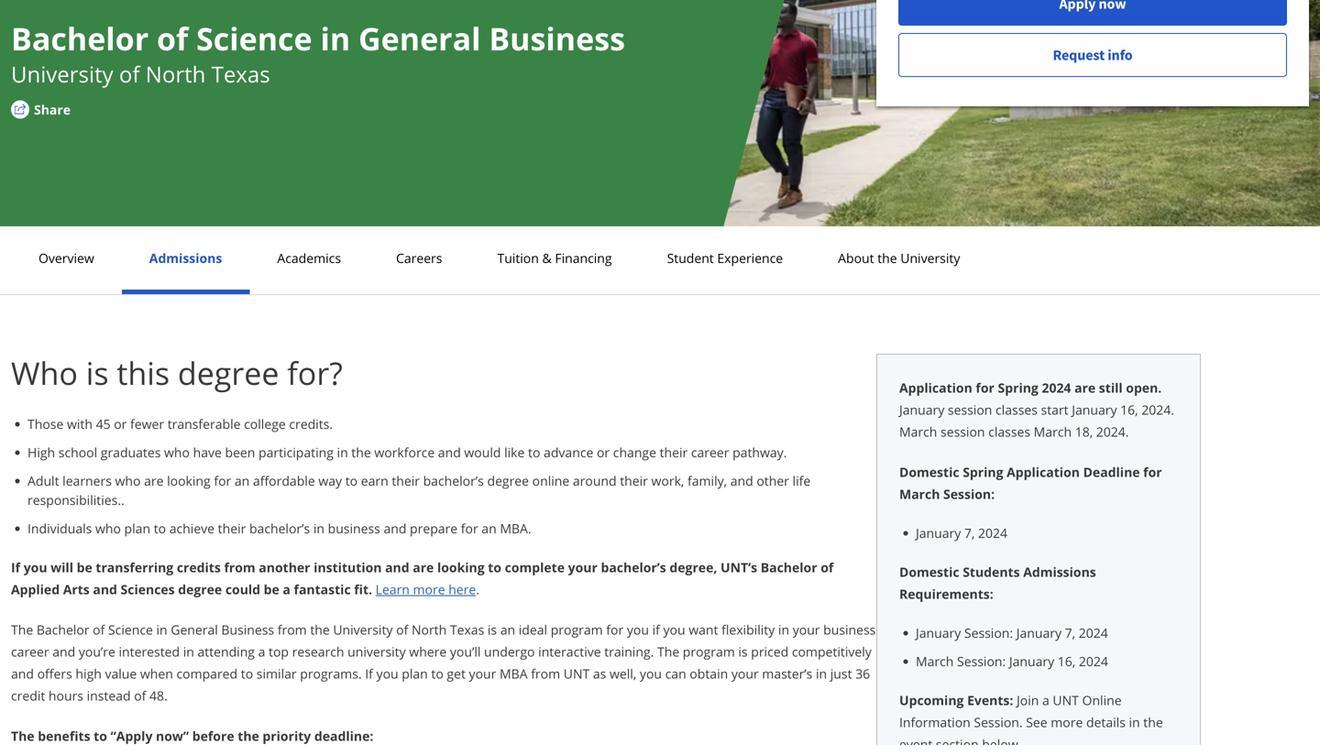 Task type: locate. For each thing, give the bounding box(es) containing it.
session: for march
[[958, 653, 1006, 670]]

an inside adult learners who are looking for an affordable way to earn their bachelor's degree online around their work, family, and other life responsibilities..
[[235, 472, 250, 490]]

session: inside domestic spring application deadline for march session:
[[944, 486, 995, 503]]

from up top
[[278, 621, 307, 639]]

0 vertical spatial if
[[11, 559, 20, 576]]

and down those with 45 or fewer transferable college credits. "list item"
[[438, 444, 461, 461]]

0 vertical spatial looking
[[167, 472, 211, 490]]

session: up events:
[[958, 653, 1006, 670]]

unt left as
[[564, 665, 590, 683]]

or inside "list item"
[[114, 415, 127, 433]]

1 vertical spatial application
[[1007, 464, 1080, 481]]

degree down credits
[[178, 581, 222, 598]]

1 vertical spatial bachelor
[[761, 559, 818, 576]]

0 horizontal spatial north
[[146, 59, 206, 89]]

domestic students admissions requirements:
[[900, 564, 1097, 603]]

.
[[476, 581, 480, 598]]

1 horizontal spatial business
[[489, 17, 626, 60]]

compared
[[177, 665, 238, 683]]

classes up domestic spring application deadline for march session:
[[989, 423, 1031, 441]]

career up family,
[[691, 444, 730, 461]]

1 horizontal spatial bachelor's
[[423, 472, 484, 490]]

0 vertical spatial be
[[77, 559, 92, 576]]

north inside the bachelor of science in general business from the university of north texas is an ideal program for you if you want flexibility in your business career and you're interested in attending a top research university where you'll undergo interactive training. the program is priced competitively and offers high value when compared to similar programs. if you plan to get your mba from unt as well, you can obtain your master's in just 36 credit hours instead of 48.
[[412, 621, 447, 639]]

who down responsibilities..
[[95, 520, 121, 537]]

session: up january 7, 2024
[[944, 486, 995, 503]]

degree inside adult learners who are looking for an affordable way to earn their bachelor's degree online around their work, family, and other life responsibilities..
[[487, 472, 529, 490]]

0 horizontal spatial bachelor's
[[249, 520, 310, 537]]

now"
[[156, 728, 189, 745]]

1 vertical spatial plan
[[402, 665, 428, 683]]

a down another
[[283, 581, 291, 598]]

financing
[[555, 249, 612, 267]]

unt left "online"
[[1053, 692, 1079, 709]]

of inside if you will be transferring credits from another institution and are looking to complete your bachelor's degree, unt's bachelor of applied arts and sciences degree could be a fantastic fit.
[[821, 559, 834, 576]]

and up credit
[[11, 665, 34, 683]]

the up research in the bottom of the page
[[310, 621, 330, 639]]

business inside list item
[[328, 520, 380, 537]]

7,
[[965, 525, 975, 542], [1065, 625, 1076, 642]]

another
[[259, 559, 310, 576]]

who down those with 45 or fewer transferable college credits.
[[164, 444, 190, 461]]

in inside bachelor of science in general business university of north texas
[[320, 17, 351, 60]]

can
[[665, 665, 687, 683]]

if down 'university' in the left bottom of the page
[[365, 665, 373, 683]]

if you will be transferring credits from another institution and are looking to complete your bachelor's degree, unt's bachelor of applied arts and sciences degree could be a fantastic fit.
[[11, 559, 834, 598]]

want
[[689, 621, 719, 639]]

2 vertical spatial degree
[[178, 581, 222, 598]]

is down the flexibility
[[739, 643, 748, 661]]

0 vertical spatial degree
[[178, 352, 279, 394]]

more left here on the left of page
[[413, 581, 445, 598]]

a right join
[[1043, 692, 1050, 709]]

2 vertical spatial are
[[413, 559, 434, 576]]

0 vertical spatial 16,
[[1121, 401, 1139, 419]]

a left top
[[258, 643, 265, 661]]

the up can
[[658, 643, 680, 661]]

training.
[[605, 643, 654, 661]]

business
[[328, 520, 380, 537], [824, 621, 876, 639]]

0 horizontal spatial from
[[224, 559, 256, 576]]

0 horizontal spatial application
[[900, 379, 973, 397]]

1 horizontal spatial from
[[278, 621, 307, 639]]

0 horizontal spatial plan
[[124, 520, 150, 537]]

for inside the bachelor of science in general business from the university of north texas is an ideal program for you if you want flexibility in your business career and you're interested in attending a top research university where you'll undergo interactive training. the program is priced competitively and offers high value when compared to similar programs. if you plan to get your mba from unt as well, you can obtain your master's in just 36 credit hours instead of 48.
[[606, 621, 624, 639]]

0 vertical spatial unt
[[564, 665, 590, 683]]

2 horizontal spatial an
[[501, 621, 516, 639]]

january session: january 7, 2024
[[916, 625, 1109, 642]]

january
[[900, 401, 945, 419], [1072, 401, 1118, 419], [916, 525, 961, 542], [916, 625, 961, 642], [1017, 625, 1062, 642], [1010, 653, 1055, 670]]

ideal
[[519, 621, 548, 639]]

to left "apply
[[94, 728, 107, 745]]

a
[[283, 581, 291, 598], [258, 643, 265, 661], [1043, 692, 1050, 709]]

bachelor's down high school graduates who have been participating in the workforce and would like to advance or change their career pathway. list item
[[423, 472, 484, 490]]

spring inside application for spring 2024 are still open. january session classes start january 16, 2024. march session classes march 18, 2024.
[[998, 379, 1039, 397]]

looking
[[167, 472, 211, 490], [437, 559, 485, 576]]

7, inside january 7, 2024 list item
[[965, 525, 975, 542]]

instead
[[87, 687, 131, 705]]

0 vertical spatial list
[[18, 415, 877, 538]]

with
[[67, 415, 93, 433]]

2 vertical spatial a
[[1043, 692, 1050, 709]]

academics
[[277, 249, 341, 267]]

2024 up march session: january 16, 2024 list item
[[1079, 625, 1109, 642]]

0 vertical spatial 7,
[[965, 525, 975, 542]]

1 vertical spatial business
[[221, 621, 274, 639]]

degree up transferable
[[178, 352, 279, 394]]

credits.
[[289, 415, 333, 433]]

unt inside join a unt online information session. see more details in the event section below.
[[1053, 692, 1079, 709]]

and left other
[[731, 472, 754, 490]]

plan up transferring
[[124, 520, 150, 537]]

0 horizontal spatial texas
[[211, 59, 270, 89]]

1 horizontal spatial a
[[283, 581, 291, 598]]

and inside adult learners who are looking for an affordable way to earn their bachelor's degree online around their work, family, and other life responsibilities..
[[731, 472, 754, 490]]

2024 up students
[[979, 525, 1008, 542]]

is up "undergo"
[[488, 621, 497, 639]]

an inside the bachelor of science in general business from the university of north texas is an ideal program for you if you want flexibility in your business career and you're interested in attending a top research university where you'll undergo interactive training. the program is priced competitively and offers high value when compared to similar programs. if you plan to get your mba from unt as well, you can obtain your master's in just 36 credit hours instead of 48.
[[501, 621, 516, 639]]

be right will
[[77, 559, 92, 576]]

16, down open.
[[1121, 401, 1139, 419]]

1 vertical spatial spring
[[963, 464, 1004, 481]]

who
[[164, 444, 190, 461], [115, 472, 141, 490], [95, 520, 121, 537]]

to left complete
[[488, 559, 502, 576]]

to inside adult learners who are looking for an affordable way to earn their bachelor's degree online around their work, family, and other life responsibilities..
[[345, 472, 358, 490]]

high
[[28, 444, 55, 461]]

you're
[[79, 643, 115, 661]]

1 vertical spatial program
[[683, 643, 735, 661]]

undergo
[[484, 643, 535, 661]]

arts
[[63, 581, 90, 598]]

an down been
[[235, 472, 250, 490]]

march session: january 16, 2024 list item
[[916, 652, 1179, 671]]

1 vertical spatial business
[[824, 621, 876, 639]]

1 horizontal spatial looking
[[437, 559, 485, 576]]

tuition & financing link
[[492, 249, 618, 267]]

unt inside the bachelor of science in general business from the university of north texas is an ideal program for you if you want flexibility in your business career and you're interested in attending a top research university where you'll undergo interactive training. the program is priced competitively and offers high value when compared to similar programs. if you plan to get your mba from unt as well, you can obtain your master's in just 36 credit hours instead of 48.
[[564, 665, 590, 683]]

business up the institution
[[328, 520, 380, 537]]

1 vertical spatial degree
[[487, 472, 529, 490]]

career inside list item
[[691, 444, 730, 461]]

is left this
[[86, 352, 109, 394]]

0 vertical spatial business
[[328, 520, 380, 537]]

0 vertical spatial a
[[283, 581, 291, 598]]

the right 'details'
[[1144, 714, 1164, 731]]

1 vertical spatial bachelor's
[[249, 520, 310, 537]]

university up share button
[[11, 59, 113, 89]]

more
[[413, 581, 445, 598], [1051, 714, 1083, 731]]

still
[[1099, 379, 1123, 397]]

to left similar
[[241, 665, 253, 683]]

1 domestic from the top
[[900, 464, 960, 481]]

bachelor's inside the individuals who plan to achieve their bachelor's in business and prepare for an mba. list item
[[249, 520, 310, 537]]

participating
[[259, 444, 334, 461]]

1 horizontal spatial science
[[196, 17, 312, 60]]

fewer
[[130, 415, 164, 433]]

7, up march session: january 16, 2024 list item
[[1065, 625, 1076, 642]]

2024 up start
[[1042, 379, 1072, 397]]

0 horizontal spatial if
[[11, 559, 20, 576]]

2 horizontal spatial university
[[901, 249, 961, 267]]

for inside list item
[[461, 520, 478, 537]]

student experience
[[667, 249, 783, 267]]

1 horizontal spatial texas
[[450, 621, 484, 639]]

0 vertical spatial who
[[164, 444, 190, 461]]

university
[[11, 59, 113, 89], [901, 249, 961, 267], [333, 621, 393, 639]]

a inside the bachelor of science in general business from the university of north texas is an ideal program for you if you want flexibility in your business career and you're interested in attending a top research university where you'll undergo interactive training. the program is priced competitively and offers high value when compared to similar programs. if you plan to get your mba from unt as well, you can obtain your master's in just 36 credit hours instead of 48.
[[258, 643, 265, 661]]

university up 'university' in the left bottom of the page
[[333, 621, 393, 639]]

north inside bachelor of science in general business university of north texas
[[146, 59, 206, 89]]

0 vertical spatial more
[[413, 581, 445, 598]]

2 vertical spatial an
[[501, 621, 516, 639]]

from inside if you will be transferring credits from another institution and are looking to complete your bachelor's degree, unt's bachelor of applied arts and sciences degree could be a fantastic fit.
[[224, 559, 256, 576]]

2 horizontal spatial is
[[739, 643, 748, 661]]

classes left start
[[996, 401, 1038, 419]]

general inside bachelor of science in general business university of north texas
[[359, 17, 481, 60]]

program up obtain
[[683, 643, 735, 661]]

your right complete
[[568, 559, 598, 576]]

0 vertical spatial spring
[[998, 379, 1039, 397]]

or right 45
[[114, 415, 127, 433]]

and left prepare
[[384, 520, 407, 537]]

you
[[24, 559, 47, 576], [627, 621, 649, 639], [664, 621, 686, 639], [376, 665, 399, 683], [640, 665, 662, 683]]

around
[[573, 472, 617, 490]]

2024 inside january session: january 7, 2024 list item
[[1079, 625, 1109, 642]]

0 horizontal spatial a
[[258, 643, 265, 661]]

2 vertical spatial university
[[333, 621, 393, 639]]

2 vertical spatial is
[[739, 643, 748, 661]]

business
[[489, 17, 626, 60], [221, 621, 274, 639]]

the for the benefits to "apply now" before the priority deadline:
[[11, 728, 34, 745]]

university right about
[[901, 249, 961, 267]]

1 horizontal spatial list
[[907, 624, 1179, 671]]

2 horizontal spatial from
[[531, 665, 560, 683]]

bachelor's up another
[[249, 520, 310, 537]]

join
[[1017, 692, 1039, 709]]

0 horizontal spatial business
[[221, 621, 274, 639]]

to inside if you will be transferring credits from another institution and are looking to complete your bachelor's degree, unt's bachelor of applied arts and sciences degree could be a fantastic fit.
[[488, 559, 502, 576]]

1 horizontal spatial if
[[365, 665, 373, 683]]

domestic inside domestic spring application deadline for march session:
[[900, 464, 960, 481]]

science inside bachelor of science in general business university of north texas
[[196, 17, 312, 60]]

1 vertical spatial a
[[258, 643, 265, 661]]

0 vertical spatial bachelor's
[[423, 472, 484, 490]]

0 vertical spatial general
[[359, 17, 481, 60]]

learners
[[63, 472, 112, 490]]

program up interactive
[[551, 621, 603, 639]]

2024 inside january 7, 2024 list item
[[979, 525, 1008, 542]]

you left can
[[640, 665, 662, 683]]

2024 inside application for spring 2024 are still open. january session classes start january 16, 2024. march session classes march 18, 2024.
[[1042, 379, 1072, 397]]

degree inside if you will be transferring credits from another institution and are looking to complete your bachelor's degree, unt's bachelor of applied arts and sciences degree could be a fantastic fit.
[[178, 581, 222, 598]]

and up offers at the left bottom of the page
[[52, 643, 75, 661]]

the for the bachelor of science in general business from the university of north texas is an ideal program for you if you want flexibility in your business career and you're interested in attending a top research university where you'll undergo interactive training. the program is priced competitively and offers high value when compared to similar programs. if you plan to get your mba from unt as well, you can obtain your master's in just 36 credit hours instead of 48.
[[11, 621, 33, 639]]

you left if
[[627, 621, 649, 639]]

careers link
[[391, 249, 448, 267]]

overview link
[[33, 249, 100, 267]]

"apply
[[111, 728, 153, 745]]

from
[[224, 559, 256, 576], [278, 621, 307, 639], [531, 665, 560, 683]]

0 vertical spatial 2024.
[[1142, 401, 1175, 419]]

could
[[225, 581, 260, 598]]

session: up march session: january 16, 2024
[[965, 625, 1014, 642]]

0 vertical spatial texas
[[211, 59, 270, 89]]

1 horizontal spatial an
[[482, 520, 497, 537]]

36
[[856, 665, 871, 683]]

looking inside if you will be transferring credits from another institution and are looking to complete your bachelor's degree, unt's bachelor of applied arts and sciences degree could be a fantastic fit.
[[437, 559, 485, 576]]

1 vertical spatial unt
[[1053, 692, 1079, 709]]

0 vertical spatial an
[[235, 472, 250, 490]]

are left still
[[1075, 379, 1096, 397]]

0 vertical spatial from
[[224, 559, 256, 576]]

bachelor up the you're
[[37, 621, 89, 639]]

from right the mba at the left bottom of the page
[[531, 665, 560, 683]]

0 vertical spatial program
[[551, 621, 603, 639]]

0 vertical spatial admissions
[[149, 249, 222, 267]]

classes
[[996, 401, 1038, 419], [989, 423, 1031, 441]]

1 vertical spatial are
[[144, 472, 164, 490]]

transferring
[[96, 559, 174, 576]]

1 horizontal spatial general
[[359, 17, 481, 60]]

bachelor's
[[423, 472, 484, 490], [249, 520, 310, 537], [601, 559, 667, 576]]

7, up students
[[965, 525, 975, 542]]

1 vertical spatial 2024.
[[1097, 423, 1129, 441]]

18,
[[1076, 423, 1093, 441]]

looking up here on the left of page
[[437, 559, 485, 576]]

join a unt online information session. see more details in the event section below.
[[900, 692, 1164, 746]]

general
[[359, 17, 481, 60], [171, 621, 218, 639]]

careers
[[396, 249, 442, 267]]

are inside adult learners who are looking for an affordable way to earn their bachelor's degree online around their work, family, and other life responsibilities..
[[144, 472, 164, 490]]

the right about
[[878, 249, 898, 267]]

0 horizontal spatial business
[[328, 520, 380, 537]]

march
[[900, 423, 938, 441], [1034, 423, 1072, 441], [900, 486, 940, 503], [916, 653, 954, 670]]

are down the graduates
[[144, 472, 164, 490]]

domestic up january 7, 2024
[[900, 464, 960, 481]]

list
[[18, 415, 877, 538], [907, 624, 1179, 671]]

in inside join a unt online information session. see more details in the event section below.
[[1129, 714, 1141, 731]]

1 vertical spatial looking
[[437, 559, 485, 576]]

you up the applied
[[24, 559, 47, 576]]

business up competitively
[[824, 621, 876, 639]]

if inside if you will be transferring credits from another institution and are looking to complete your bachelor's degree, unt's bachelor of applied arts and sciences degree could be a fantastic fit.
[[11, 559, 20, 576]]

domestic up requirements: in the right of the page
[[900, 564, 960, 581]]

learn more here link
[[376, 581, 476, 598]]

plan inside the bachelor of science in general business from the university of north texas is an ideal program for you if you want flexibility in your business career and you're interested in attending a top research university where you'll undergo interactive training. the program is priced competitively and offers high value when compared to similar programs. if you plan to get your mba from unt as well, you can obtain your master's in just 36 credit hours instead of 48.
[[402, 665, 428, 683]]

0 horizontal spatial admissions
[[149, 249, 222, 267]]

you'll
[[450, 643, 481, 661]]

an inside list item
[[482, 520, 497, 537]]

session: for january
[[965, 625, 1014, 642]]

list containing january session: january 7, 2024
[[907, 624, 1179, 671]]

an left the 'mba.'
[[482, 520, 497, 537]]

0 vertical spatial or
[[114, 415, 127, 433]]

session up domestic spring application deadline for march session:
[[941, 423, 985, 441]]

1 vertical spatial session:
[[965, 625, 1014, 642]]

student experience link
[[662, 249, 789, 267]]

2 vertical spatial bachelor
[[37, 621, 89, 639]]

2 horizontal spatial are
[[1075, 379, 1096, 397]]

deadline
[[1084, 464, 1141, 481]]

2024 inside march session: january 16, 2024 list item
[[1079, 653, 1109, 670]]

in
[[320, 17, 351, 60], [337, 444, 348, 461], [314, 520, 325, 537], [156, 621, 167, 639], [779, 621, 790, 639], [183, 643, 194, 661], [816, 665, 827, 683], [1129, 714, 1141, 731]]

0 horizontal spatial list
[[18, 415, 877, 538]]

be down another
[[264, 581, 280, 598]]

1 horizontal spatial program
[[683, 643, 735, 661]]

if up the applied
[[11, 559, 20, 576]]

2 horizontal spatial bachelor's
[[601, 559, 667, 576]]

2 vertical spatial the
[[11, 728, 34, 745]]

1 horizontal spatial is
[[488, 621, 497, 639]]

spring
[[998, 379, 1039, 397], [963, 464, 1004, 481]]

to right way
[[345, 472, 358, 490]]

1 horizontal spatial business
[[824, 621, 876, 639]]

0 horizontal spatial looking
[[167, 472, 211, 490]]

the down the applied
[[11, 621, 33, 639]]

1 horizontal spatial university
[[333, 621, 393, 639]]

more right see
[[1051, 714, 1083, 731]]

career
[[691, 444, 730, 461], [11, 643, 49, 661]]

0 vertical spatial are
[[1075, 379, 1096, 397]]

looking inside adult learners who are looking for an affordable way to earn their bachelor's degree online around their work, family, and other life responsibilities..
[[167, 472, 211, 490]]

transferable
[[168, 415, 241, 433]]

or up around
[[597, 444, 610, 461]]

1 vertical spatial or
[[597, 444, 610, 461]]

bachelor up share button
[[11, 17, 149, 60]]

0 vertical spatial session
[[948, 401, 993, 419]]

1 horizontal spatial 2024.
[[1142, 401, 1175, 419]]

mba.
[[500, 520, 532, 537]]

science inside the bachelor of science in general business from the university of north texas is an ideal program for you if you want flexibility in your business career and you're interested in attending a top research university where you'll undergo interactive training. the program is priced competitively and offers high value when compared to similar programs. if you plan to get your mba from unt as well, you can obtain your master's in just 36 credit hours instead of 48.
[[108, 621, 153, 639]]

0 horizontal spatial program
[[551, 621, 603, 639]]

bachelor inside the bachelor of science in general business from the university of north texas is an ideal program for you if you want flexibility in your business career and you're interested in attending a top research university where you'll undergo interactive training. the program is priced competitively and offers high value when compared to similar programs. if you plan to get your mba from unt as well, you can obtain your master's in just 36 credit hours instead of 48.
[[37, 621, 89, 639]]

domestic spring application deadline for march session:
[[900, 464, 1163, 503]]

experience
[[718, 249, 783, 267]]

admissions
[[149, 249, 222, 267], [1024, 564, 1097, 581]]

sciences
[[121, 581, 175, 598]]

0 horizontal spatial general
[[171, 621, 218, 639]]

share button
[[11, 100, 98, 119]]

2024. right '18,' at the right of page
[[1097, 423, 1129, 441]]

plan down the where
[[402, 665, 428, 683]]

1 horizontal spatial 16,
[[1121, 401, 1139, 419]]

0 vertical spatial career
[[691, 444, 730, 461]]

2024 up "online"
[[1079, 653, 1109, 670]]

1 horizontal spatial application
[[1007, 464, 1080, 481]]

adult
[[28, 472, 59, 490]]

16, down january session: january 7, 2024 list item
[[1058, 653, 1076, 670]]

unt
[[564, 665, 590, 683], [1053, 692, 1079, 709]]

from up could
[[224, 559, 256, 576]]

2 domestic from the top
[[900, 564, 960, 581]]

1 horizontal spatial more
[[1051, 714, 1083, 731]]

0 vertical spatial session:
[[944, 486, 995, 503]]

who down the graduates
[[115, 472, 141, 490]]

bachelor right unt's
[[761, 559, 818, 576]]

those with 45 or fewer transferable college credits. list item
[[28, 415, 877, 434]]

an up "undergo"
[[501, 621, 516, 639]]

business inside bachelor of science in general business university of north texas
[[489, 17, 626, 60]]

domestic inside domestic students admissions requirements:
[[900, 564, 960, 581]]

degree down like
[[487, 472, 529, 490]]

1 vertical spatial 16,
[[1058, 653, 1076, 670]]

who is this degree for?
[[11, 352, 343, 394]]

bachelor's left degree,
[[601, 559, 667, 576]]

achieve
[[169, 520, 215, 537]]

2024. down open.
[[1142, 401, 1175, 419]]

if
[[653, 621, 660, 639]]

1 vertical spatial list
[[907, 624, 1179, 671]]

the inside the bachelor of science in general business from the university of north texas is an ideal program for you if you want flexibility in your business career and you're interested in attending a top research university where you'll undergo interactive training. the program is priced competitively and offers high value when compared to similar programs. if you plan to get your mba from unt as well, you can obtain your master's in just 36 credit hours instead of 48.
[[310, 621, 330, 639]]

march inside list item
[[916, 653, 954, 670]]

career up offers at the left bottom of the page
[[11, 643, 49, 661]]

advance
[[544, 444, 594, 461]]

0 horizontal spatial university
[[11, 59, 113, 89]]

0 vertical spatial plan
[[124, 520, 150, 537]]

looking down have at the left bottom of the page
[[167, 472, 211, 490]]

1 vertical spatial be
[[264, 581, 280, 598]]

1 vertical spatial an
[[482, 520, 497, 537]]

this
[[117, 352, 170, 394]]

university
[[348, 643, 406, 661]]

the up earn
[[352, 444, 371, 461]]

individuals
[[28, 520, 92, 537]]

0 horizontal spatial more
[[413, 581, 445, 598]]



Task type: vqa. For each thing, say whether or not it's contained in the screenshot.
graduates
yes



Task type: describe. For each thing, give the bounding box(es) containing it.
and inside the individuals who plan to achieve their bachelor's in business and prepare for an mba. list item
[[384, 520, 407, 537]]

1 vertical spatial session
[[941, 423, 985, 441]]

2 vertical spatial who
[[95, 520, 121, 537]]

domestic for domestic students admissions requirements:
[[900, 564, 960, 581]]

your down priced
[[732, 665, 759, 683]]

bachelor's inside if you will be transferring credits from another institution and are looking to complete your bachelor's degree, unt's bachelor of applied arts and sciences degree could be a fantastic fit.
[[601, 559, 667, 576]]

for inside application for spring 2024 are still open. january session classes start january 16, 2024. march session classes march 18, 2024.
[[976, 379, 995, 397]]

for inside adult learners who are looking for an affordable way to earn their bachelor's degree online around their work, family, and other life responsibilities..
[[214, 472, 231, 490]]

priority
[[263, 728, 311, 745]]

online
[[533, 472, 570, 490]]

see
[[1026, 714, 1048, 731]]

to left get
[[431, 665, 444, 683]]

here
[[449, 581, 476, 598]]

0 vertical spatial classes
[[996, 401, 1038, 419]]

online
[[1083, 692, 1122, 709]]

degree,
[[670, 559, 718, 576]]

january 7, 2024 list item
[[916, 524, 1179, 543]]

the right before
[[238, 728, 259, 745]]

business inside the bachelor of science in general business from the university of north texas is an ideal program for you if you want flexibility in your business career and you're interested in attending a top research university where you'll undergo interactive training. the program is priced competitively and offers high value when compared to similar programs. if you plan to get your mba from unt as well, you can obtain your master's in just 36 credit hours instead of 48.
[[824, 621, 876, 639]]

upcoming events:
[[900, 692, 1014, 709]]

texas inside bachelor of science in general business university of north texas
[[211, 59, 270, 89]]

high
[[76, 665, 102, 683]]

learn more here .
[[376, 581, 480, 598]]

you right if
[[664, 621, 686, 639]]

requirements:
[[900, 586, 994, 603]]

pathway.
[[733, 444, 787, 461]]

bachelor's inside adult learners who are looking for an affordable way to earn their bachelor's degree online around their work, family, and other life responsibilities..
[[423, 472, 484, 490]]

fantastic
[[294, 581, 351, 598]]

bachelor inside if you will be transferring credits from another institution and are looking to complete your bachelor's degree, unt's bachelor of applied arts and sciences degree could be a fantastic fit.
[[761, 559, 818, 576]]

a inside if you will be transferring credits from another institution and are looking to complete your bachelor's degree, unt's bachelor of applied arts and sciences degree could be a fantastic fit.
[[283, 581, 291, 598]]

other
[[757, 472, 790, 490]]

request info button
[[899, 33, 1288, 77]]

the bachelor of science in general business from the university of north texas is an ideal program for you if you want flexibility in your business career and you're interested in attending a top research university where you'll undergo interactive training. the program is priced competitively and offers high value when compared to similar programs. if you plan to get your mba from unt as well, you can obtain your master's in just 36 credit hours instead of 48.
[[11, 621, 876, 705]]

interactive
[[538, 643, 601, 661]]

affordable
[[253, 472, 315, 490]]

january session: january 7, 2024 list item
[[916, 624, 1179, 643]]

their down change
[[620, 472, 648, 490]]

about
[[838, 249, 875, 267]]

will
[[51, 559, 73, 576]]

march session: january 16, 2024
[[916, 653, 1109, 670]]

you down 'university' in the left bottom of the page
[[376, 665, 399, 683]]

1 vertical spatial the
[[658, 643, 680, 661]]

are inside if you will be transferring credits from another institution and are looking to complete your bachelor's degree, unt's bachelor of applied arts and sciences degree could be a fantastic fit.
[[413, 559, 434, 576]]

learn
[[376, 581, 410, 598]]

&
[[542, 249, 552, 267]]

domestic for domestic spring application deadline for march session:
[[900, 464, 960, 481]]

1 vertical spatial classes
[[989, 423, 1031, 441]]

admissions inside domestic students admissions requirements:
[[1024, 564, 1097, 581]]

and up learn
[[385, 559, 410, 576]]

have
[[193, 444, 222, 461]]

to left achieve
[[154, 520, 166, 537]]

16, inside application for spring 2024 are still open. january session classes start january 16, 2024. march session classes march 18, 2024.
[[1121, 401, 1139, 419]]

plan inside list item
[[124, 520, 150, 537]]

section
[[936, 736, 979, 746]]

attending
[[198, 643, 255, 661]]

to right like
[[528, 444, 541, 461]]

deadline:
[[314, 728, 374, 745]]

interested
[[119, 643, 180, 661]]

their down workforce
[[392, 472, 420, 490]]

as
[[593, 665, 607, 683]]

business inside the bachelor of science in general business from the university of north texas is an ideal program for you if you want flexibility in your business career and you're interested in attending a top research university where you'll undergo interactive training. the program is priced competitively and offers high value when compared to similar programs. if you plan to get your mba from unt as well, you can obtain your master's in just 36 credit hours instead of 48.
[[221, 621, 274, 639]]

individuals who plan to achieve their bachelor's in business and prepare for an mba.
[[28, 520, 532, 537]]

the inside list item
[[352, 444, 371, 461]]

bachelor of science in general business university of north texas
[[11, 17, 626, 89]]

your right get
[[469, 665, 496, 683]]

offers
[[37, 665, 72, 683]]

credit
[[11, 687, 45, 705]]

about the university link
[[833, 249, 966, 267]]

share
[[34, 101, 71, 118]]

high school graduates who have been participating in the workforce and would like to advance or change their career pathway. list item
[[28, 443, 877, 462]]

if inside the bachelor of science in general business from the university of north texas is an ideal program for you if you want flexibility in your business career and you're interested in attending a top research university where you'll undergo interactive training. the program is priced competitively and offers high value when compared to similar programs. if you plan to get your mba from unt as well, you can obtain your master's in just 36 credit hours instead of 48.
[[365, 665, 373, 683]]

and inside high school graduates who have been participating in the workforce and would like to advance or change their career pathway. list item
[[438, 444, 461, 461]]

flexibility
[[722, 621, 775, 639]]

and right arts
[[93, 581, 117, 598]]

applied
[[11, 581, 60, 598]]

you inside if you will be transferring credits from another institution and are looking to complete your bachelor's degree, unt's bachelor of applied arts and sciences degree could be a fantastic fit.
[[24, 559, 47, 576]]

master's
[[762, 665, 813, 683]]

admissions link
[[144, 249, 228, 267]]

graduates
[[101, 444, 161, 461]]

1 vertical spatial from
[[278, 621, 307, 639]]

well,
[[610, 665, 637, 683]]

1 horizontal spatial be
[[264, 581, 280, 598]]

like
[[505, 444, 525, 461]]

work,
[[652, 472, 685, 490]]

would
[[464, 444, 501, 461]]

are inside application for spring 2024 are still open. january session classes start january 16, 2024. march session classes march 18, 2024.
[[1075, 379, 1096, 397]]

students
[[963, 564, 1020, 581]]

2 vertical spatial from
[[531, 665, 560, 683]]

who inside adult learners who are looking for an affordable way to earn their bachelor's degree online around their work, family, and other life responsibilities..
[[115, 472, 141, 490]]

session.
[[974, 714, 1023, 731]]

university inside bachelor of science in general business university of north texas
[[11, 59, 113, 89]]

high school graduates who have been participating in the workforce and would like to advance or change their career pathway.
[[28, 444, 787, 461]]

value
[[105, 665, 137, 683]]

events:
[[968, 692, 1014, 709]]

texas inside the bachelor of science in general business from the university of north texas is an ideal program for you if you want flexibility in your business career and you're interested in attending a top research university where you'll undergo interactive training. the program is priced competitively and offers high value when compared to similar programs. if you plan to get your mba from unt as well, you can obtain your master's in just 36 credit hours instead of 48.
[[450, 621, 484, 639]]

a inside join a unt online information session. see more details in the event section below.
[[1043, 692, 1050, 709]]

get
[[447, 665, 466, 683]]

list containing those with 45 or fewer transferable college credits.
[[18, 415, 877, 538]]

workforce
[[374, 444, 435, 461]]

before
[[192, 728, 234, 745]]

application for spring 2024 are still open. january session classes start january 16, 2024. march session classes march 18, 2024.
[[900, 379, 1175, 441]]

adult learners who are looking for an affordable way to earn their bachelor's degree online around their work, family, and other life responsibilities.. list item
[[28, 471, 877, 510]]

your inside if you will be transferring credits from another institution and are looking to complete your bachelor's degree, unt's bachelor of applied arts and sciences degree could be a fantastic fit.
[[568, 559, 598, 576]]

career inside the bachelor of science in general business from the university of north texas is an ideal program for you if you want flexibility in your business career and you're interested in attending a top research university where you'll undergo interactive training. the program is priced competitively and offers high value when compared to similar programs. if you plan to get your mba from unt as well, you can obtain your master's in just 36 credit hours instead of 48.
[[11, 643, 49, 661]]

info
[[1108, 46, 1133, 64]]

for inside domestic spring application deadline for march session:
[[1144, 464, 1163, 481]]

college
[[244, 415, 286, 433]]

university inside the bachelor of science in general business from the university of north texas is an ideal program for you if you want flexibility in your business career and you're interested in attending a top research university where you'll undergo interactive training. the program is priced competitively and offers high value when compared to similar programs. if you plan to get your mba from unt as well, you can obtain your master's in just 36 credit hours instead of 48.
[[333, 621, 393, 639]]

top
[[269, 643, 289, 661]]

march inside domestic spring application deadline for march session:
[[900, 486, 940, 503]]

family,
[[688, 472, 727, 490]]

more inside join a unt online information session. see more details in the event section below.
[[1051, 714, 1083, 731]]

the inside join a unt online information session. see more details in the event section below.
[[1144, 714, 1164, 731]]

january 7, 2024
[[916, 525, 1008, 542]]

been
[[225, 444, 255, 461]]

school
[[58, 444, 97, 461]]

for?
[[287, 352, 343, 394]]

similar
[[257, 665, 297, 683]]

your up competitively
[[793, 621, 820, 639]]

obtain
[[690, 665, 728, 683]]

research
[[292, 643, 344, 661]]

complete
[[505, 559, 565, 576]]

individuals who plan to achieve their bachelor's in business and prepare for an mba. list item
[[28, 519, 877, 538]]

who
[[11, 352, 78, 394]]

general inside the bachelor of science in general business from the university of north texas is an ideal program for you if you want flexibility in your business career and you're interested in attending a top research university where you'll undergo interactive training. the program is priced competitively and offers high value when compared to similar programs. if you plan to get your mba from unt as well, you can obtain your master's in just 36 credit hours instead of 48.
[[171, 621, 218, 639]]

application inside application for spring 2024 are still open. january session classes start january 16, 2024. march session classes march 18, 2024.
[[900, 379, 973, 397]]

unt's
[[721, 559, 758, 576]]

programs.
[[300, 665, 362, 683]]

7, inside january session: january 7, 2024 list item
[[1065, 625, 1076, 642]]

bachelor inside bachelor of science in general business university of north texas
[[11, 17, 149, 60]]

priced
[[751, 643, 789, 661]]

16, inside list item
[[1058, 653, 1076, 670]]

or inside list item
[[597, 444, 610, 461]]

spring inside domestic spring application deadline for march session:
[[963, 464, 1004, 481]]

0 horizontal spatial is
[[86, 352, 109, 394]]

life
[[793, 472, 811, 490]]

about the university
[[838, 249, 961, 267]]

event
[[900, 736, 933, 746]]

adult learners who are looking for an affordable way to earn their bachelor's degree online around their work, family, and other life responsibilities..
[[28, 472, 811, 509]]

application inside domestic spring application deadline for march session:
[[1007, 464, 1080, 481]]

overview
[[39, 249, 94, 267]]

benefits
[[38, 728, 90, 745]]

their right achieve
[[218, 520, 246, 537]]

change
[[613, 444, 657, 461]]

their up work,
[[660, 444, 688, 461]]

those
[[28, 415, 64, 433]]



